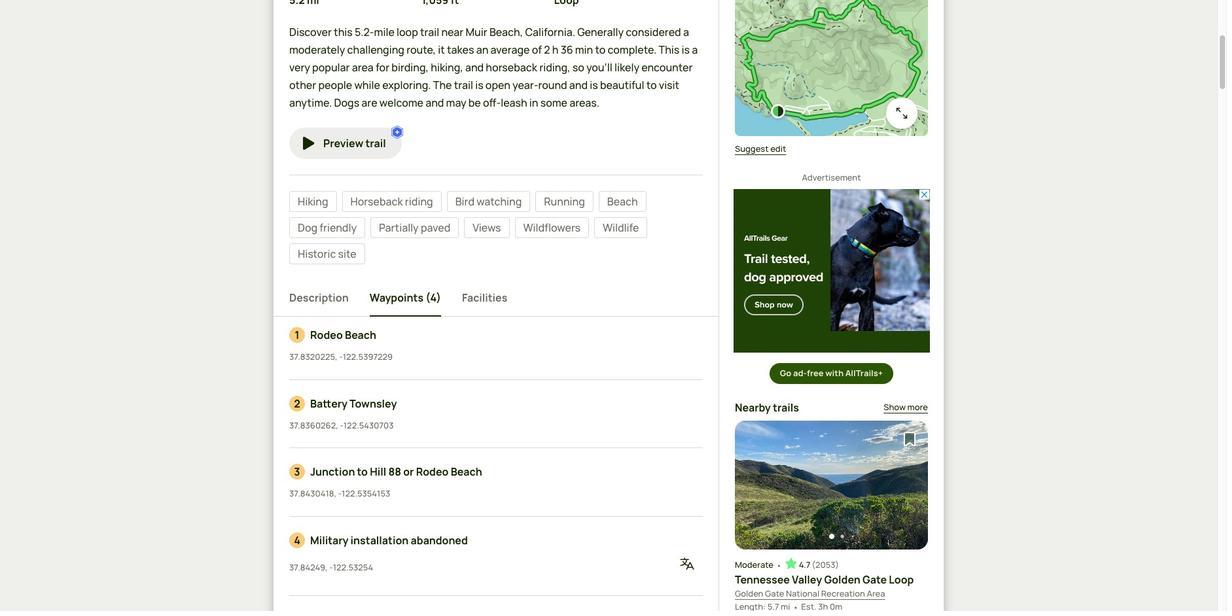 Task type: locate. For each thing, give the bounding box(es) containing it.
1 horizontal spatial 2
[[544, 42, 550, 57]]

4
[[294, 534, 300, 548]]

h
[[552, 42, 559, 57]]

in
[[530, 96, 538, 110]]

very
[[289, 60, 310, 75]]

route,
[[407, 42, 436, 57]]

1 vertical spatial beach
[[345, 328, 376, 343]]

historic site
[[298, 247, 357, 262]]

2 up 37.8360262
[[294, 397, 300, 411]]

gate down tennessee
[[765, 588, 785, 600]]

suggest edit
[[735, 143, 786, 155]]

2 left h
[[544, 42, 550, 57]]

other
[[289, 78, 316, 92]]

add to list image
[[902, 431, 918, 447]]

0 vertical spatial 2
[[544, 42, 550, 57]]

military
[[310, 534, 349, 548]]

•
[[776, 560, 782, 571]]

may
[[446, 96, 467, 110]]

junction
[[310, 465, 355, 480]]

beach
[[607, 195, 638, 209], [345, 328, 376, 343], [451, 465, 482, 480]]

122.53254
[[333, 562, 373, 574]]

a right considered
[[683, 25, 689, 39]]

rodeo right or
[[416, 465, 449, 480]]

to left visit
[[647, 78, 657, 92]]

with
[[826, 367, 844, 379]]

round
[[538, 78, 567, 92]]

trail up route,
[[420, 25, 439, 39]]

horseback
[[486, 60, 537, 75]]

show
[[884, 402, 906, 413]]

, down battery
[[336, 420, 338, 431]]

1 vertical spatial a
[[692, 42, 698, 57]]

, down rodeo beach
[[335, 351, 338, 363]]

rodeo
[[310, 328, 343, 343], [416, 465, 449, 480]]

or
[[403, 465, 414, 480]]

ad-
[[793, 367, 807, 379]]

1 vertical spatial 2
[[294, 397, 300, 411]]

is up be at the left of page
[[475, 78, 484, 92]]

for
[[376, 60, 390, 75]]

is
[[682, 42, 690, 57], [475, 78, 484, 92], [590, 78, 598, 92]]

loop
[[397, 25, 418, 39]]

2 vertical spatial and
[[426, 96, 444, 110]]

- for battery
[[340, 420, 344, 431]]

waypoints (4)
[[370, 291, 441, 305]]

and down the
[[426, 96, 444, 110]]

near
[[442, 25, 464, 39]]

0 horizontal spatial 2
[[294, 397, 300, 411]]

0 vertical spatial golden
[[825, 573, 861, 587]]

- down battery townsley
[[340, 420, 344, 431]]

area
[[867, 588, 885, 600]]

are
[[362, 96, 378, 110]]

)
[[836, 559, 839, 571]]

36
[[561, 42, 573, 57]]

so
[[573, 60, 584, 75]]

it
[[438, 42, 445, 57]]

trail
[[420, 25, 439, 39], [454, 78, 473, 92], [366, 136, 386, 151]]

dog friendly
[[298, 221, 357, 235]]

discover
[[289, 25, 332, 39]]

1 vertical spatial and
[[570, 78, 588, 92]]

trail up "may"
[[454, 78, 473, 92]]

1 vertical spatial gate
[[765, 588, 785, 600]]

loop
[[889, 573, 914, 587]]

golden up recreation
[[825, 573, 861, 587]]

2 vertical spatial trail
[[366, 136, 386, 151]]

beach up 122.5397229
[[345, 328, 376, 343]]

and down 'an'
[[465, 60, 484, 75]]

122.5430703
[[344, 420, 394, 431]]

of
[[532, 42, 542, 57]]

rodeo up 37.8320225 on the left of page
[[310, 328, 343, 343]]

golden
[[825, 573, 861, 587], [735, 588, 764, 600]]

a right this
[[692, 42, 698, 57]]

is right this
[[682, 42, 690, 57]]

(4)
[[426, 291, 441, 305]]

dialog
[[0, 0, 1228, 611]]

0 horizontal spatial is
[[475, 78, 484, 92]]

1 horizontal spatial trail
[[420, 25, 439, 39]]

alltrails+
[[846, 367, 883, 379]]

suggest edit link
[[735, 143, 786, 155]]

37.8320225
[[289, 351, 335, 363]]

and down so
[[570, 78, 588, 92]]

0 horizontal spatial trail
[[366, 136, 386, 151]]

navigate next image
[[901, 479, 914, 492]]

1 vertical spatial rodeo
[[416, 465, 449, 480]]

riding
[[405, 195, 433, 209]]

, left 122.53254
[[325, 562, 328, 574]]

1 vertical spatial to
[[647, 78, 657, 92]]

encounter
[[642, 60, 693, 75]]

discover this 5.2-mile loop trail near muir beach, california. generally considered a moderately challenging route, it takes an average of 2 h 36 min to complete. this is a very popular area for birding, hiking, and horseback riding, so you'll likely encounter other people while exploring. the trail is open year-round and is beautiful to visit anytime. dogs are welcome and may be off-leash in some areas.
[[289, 25, 698, 110]]

riding,
[[540, 60, 571, 75]]

0 vertical spatial trail
[[420, 25, 439, 39]]

gate up area
[[863, 573, 887, 587]]

this
[[334, 25, 353, 39]]

partially paved
[[379, 221, 451, 235]]

horseback riding
[[351, 195, 433, 209]]

beach up wildlife
[[607, 195, 638, 209]]

edit
[[771, 143, 786, 155]]

is down you'll
[[590, 78, 598, 92]]

moderate •
[[735, 559, 782, 571]]

more
[[908, 402, 928, 413]]

0 horizontal spatial rodeo
[[310, 328, 343, 343]]

2 horizontal spatial is
[[682, 42, 690, 57]]

this
[[659, 42, 680, 57]]

1 horizontal spatial gate
[[863, 573, 887, 587]]

1 horizontal spatial to
[[595, 42, 606, 57]]

3
[[294, 465, 300, 480]]

and
[[465, 60, 484, 75], [570, 78, 588, 92], [426, 96, 444, 110]]

horseback
[[351, 195, 403, 209]]

4.7 ( 2053 )
[[799, 559, 839, 571]]

trail right the preview
[[366, 136, 386, 151]]

0 horizontal spatial golden
[[735, 588, 764, 600]]

- for junction
[[338, 488, 342, 500]]

0 vertical spatial a
[[683, 25, 689, 39]]

show translation image
[[680, 556, 695, 572]]

golden down tennessee
[[735, 588, 764, 600]]

2
[[544, 42, 550, 57], [294, 397, 300, 411]]

to right 'min'
[[595, 42, 606, 57]]

2 horizontal spatial and
[[570, 78, 588, 92]]

- down rodeo beach
[[339, 351, 343, 363]]

to left hill
[[357, 465, 368, 480]]

an
[[476, 42, 489, 57]]

1 horizontal spatial a
[[692, 42, 698, 57]]

preview trail button
[[289, 128, 402, 159]]

beach right or
[[451, 465, 482, 480]]

0 vertical spatial to
[[595, 42, 606, 57]]

1 horizontal spatial and
[[465, 60, 484, 75]]

- down junction
[[338, 488, 342, 500]]

you'll
[[587, 60, 613, 75]]

areas.
[[570, 96, 600, 110]]

valley
[[792, 573, 822, 587]]

nearby
[[735, 401, 771, 415]]

visit
[[659, 78, 680, 92]]

, down junction
[[334, 488, 337, 500]]

show more link
[[884, 400, 928, 416]]

1
[[295, 328, 300, 343]]

2 horizontal spatial beach
[[607, 195, 638, 209]]

go ad-free with alltrails+ link
[[770, 363, 894, 384]]

1 vertical spatial trail
[[454, 78, 473, 92]]

2 vertical spatial beach
[[451, 465, 482, 480]]

122.5397229
[[343, 351, 393, 363]]

2 vertical spatial to
[[357, 465, 368, 480]]

min
[[575, 42, 593, 57]]

tab list
[[289, 281, 703, 317]]

0 vertical spatial rodeo
[[310, 328, 343, 343]]

1 horizontal spatial beach
[[451, 465, 482, 480]]

recreation
[[821, 588, 865, 600]]

the
[[433, 78, 452, 92]]

beach,
[[490, 25, 523, 39]]



Task type: describe. For each thing, give the bounding box(es) containing it.
open
[[486, 78, 511, 92]]

advertisement
[[802, 171, 861, 183]]

expand map image
[[894, 105, 910, 121]]

townsley
[[350, 397, 397, 411]]

, for battery
[[336, 420, 338, 431]]

installation
[[351, 534, 409, 548]]

likely
[[615, 60, 640, 75]]

battery townsley
[[310, 397, 397, 411]]

advertisement region
[[734, 189, 930, 353]]

1 horizontal spatial golden
[[825, 573, 861, 587]]

junction to hill 88 or rodeo beach
[[310, 465, 482, 480]]

military installation abandoned
[[310, 534, 468, 548]]

waypoints (4) button
[[370, 281, 441, 317]]

, for junction
[[334, 488, 337, 500]]

1 horizontal spatial is
[[590, 78, 598, 92]]

moderate
[[735, 559, 774, 571]]

watching
[[477, 195, 522, 209]]

be
[[469, 96, 481, 110]]

, for rodeo
[[335, 351, 338, 363]]

2053
[[816, 559, 836, 571]]

122.5354153
[[342, 488, 390, 500]]

challenging
[[347, 42, 405, 57]]

dogs
[[334, 96, 360, 110]]

1 vertical spatial golden
[[735, 588, 764, 600]]

popular
[[312, 60, 350, 75]]

description
[[289, 291, 349, 305]]

0 vertical spatial gate
[[863, 573, 887, 587]]

cookie consent banner dialog
[[16, 549, 1202, 596]]

nearby trails
[[735, 401, 799, 415]]

0 horizontal spatial a
[[683, 25, 689, 39]]

welcome
[[380, 96, 424, 110]]

0 horizontal spatial and
[[426, 96, 444, 110]]

area
[[352, 60, 374, 75]]

5.2-
[[355, 25, 374, 39]]

trail inside button
[[366, 136, 386, 151]]

year-
[[513, 78, 538, 92]]

description button
[[289, 281, 349, 317]]

go ad-free with alltrails+
[[780, 367, 883, 379]]

takes
[[447, 42, 474, 57]]

2 horizontal spatial to
[[647, 78, 657, 92]]

dog
[[298, 221, 318, 235]]

beautiful
[[600, 78, 645, 92]]

trails
[[773, 401, 799, 415]]

37.8430418
[[289, 488, 334, 500]]

while
[[354, 78, 380, 92]]

exploring.
[[382, 78, 431, 92]]

national
[[786, 588, 820, 600]]

4.7
[[799, 559, 811, 571]]

rodeo beach, coastal and miwok trail map image
[[735, 0, 928, 136]]

off-
[[483, 96, 501, 110]]

37.8360262 , -122.5430703
[[289, 420, 394, 431]]

bird watching
[[455, 195, 522, 209]]

historic
[[298, 247, 336, 262]]

leash
[[501, 96, 527, 110]]

0 vertical spatial and
[[465, 60, 484, 75]]

partially
[[379, 221, 419, 235]]

anytime.
[[289, 96, 332, 110]]

1 horizontal spatial rodeo
[[416, 465, 449, 480]]

battery
[[310, 397, 348, 411]]

views
[[473, 221, 501, 235]]

hiking
[[298, 195, 328, 209]]

average
[[491, 42, 530, 57]]

37.8320225 , -122.5397229
[[289, 351, 393, 363]]

88
[[388, 465, 401, 480]]

facilities button
[[462, 281, 508, 317]]

golden gate national recreation area link
[[735, 588, 885, 601]]

2 horizontal spatial trail
[[454, 78, 473, 92]]

moderately
[[289, 42, 345, 57]]

running
[[544, 195, 585, 209]]

- right 37.84249
[[329, 562, 333, 574]]

wildflowers
[[524, 221, 581, 235]]

37.8360262
[[289, 420, 336, 431]]

preview
[[323, 136, 364, 151]]

37.8430418 , -122.5354153
[[289, 488, 390, 500]]

- for rodeo
[[339, 351, 343, 363]]

2 inside discover this 5.2-mile loop trail near muir beach, california. generally considered a moderately challenging route, it takes an average of 2 h 36 min to complete. this is a very popular area for birding, hiking, and horseback riding, so you'll likely encounter other people while exploring. the trail is open year-round and is beautiful to visit anytime. dogs are welcome and may be off-leash in some areas.
[[544, 42, 550, 57]]

0 horizontal spatial beach
[[345, 328, 376, 343]]

suggest
[[735, 143, 769, 155]]

site
[[338, 247, 357, 262]]

0 horizontal spatial to
[[357, 465, 368, 480]]

rodeo beach
[[310, 328, 376, 343]]

0 horizontal spatial gate
[[765, 588, 785, 600]]

0 vertical spatial beach
[[607, 195, 638, 209]]

california.
[[525, 25, 575, 39]]

facilities
[[462, 291, 508, 305]]

wildlife
[[603, 221, 639, 235]]

generally
[[578, 25, 624, 39]]

muir
[[466, 25, 488, 39]]

free
[[807, 367, 824, 379]]

some
[[541, 96, 568, 110]]

friendly
[[320, 221, 357, 235]]

preview trail
[[323, 136, 386, 151]]

tab list containing description
[[289, 281, 703, 317]]

navigate previous image
[[750, 479, 763, 492]]

(
[[812, 559, 816, 571]]

37.84249 , -122.53254
[[289, 562, 373, 574]]



Task type: vqa. For each thing, say whether or not it's contained in the screenshot.
Colorado Springs, Colorado Field
no



